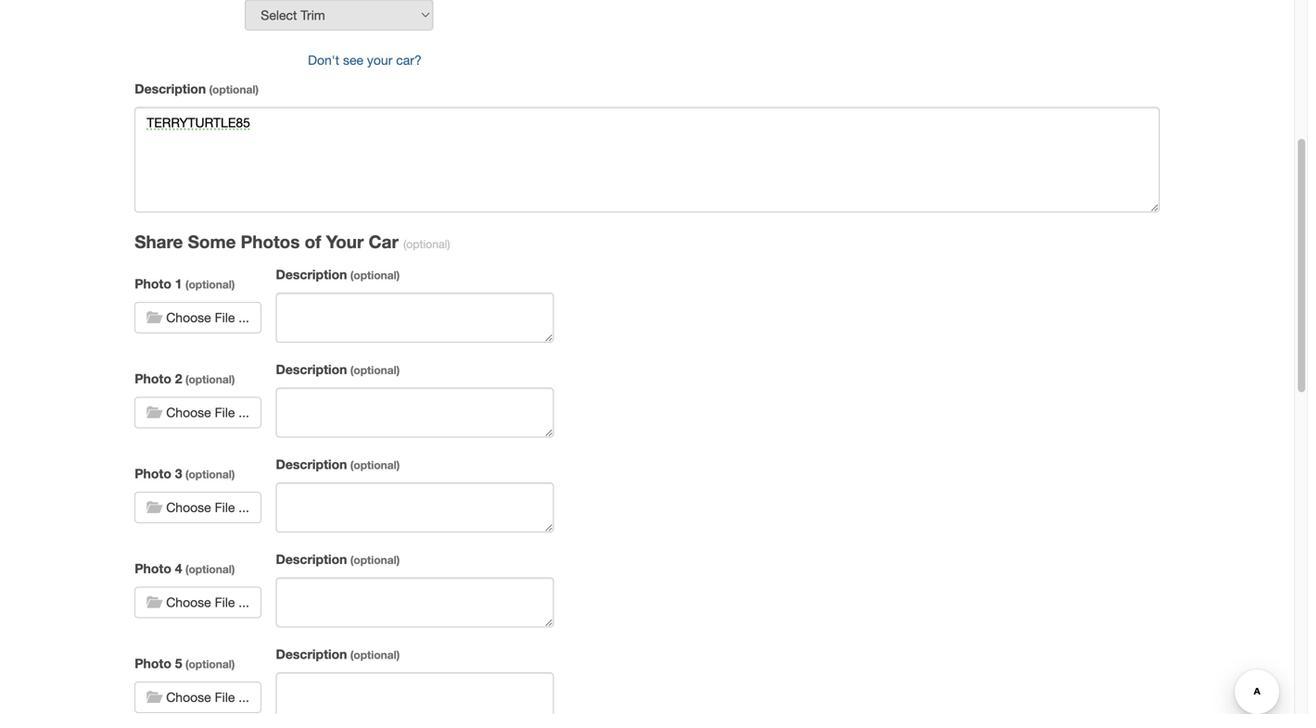 Task type: describe. For each thing, give the bounding box(es) containing it.
file for photo 2
[[215, 405, 235, 420]]

... for photo 5
[[238, 690, 249, 705]]

choose file ... button for 5
[[135, 682, 261, 714]]

share
[[135, 231, 183, 252]]

photo 5 (optional)
[[135, 656, 235, 672]]

file for photo 4
[[215, 595, 235, 610]]

description for 1
[[276, 267, 347, 282]]

don't
[[308, 52, 339, 68]]

file for photo 1
[[215, 310, 235, 325]]

choose for photo 2
[[166, 405, 211, 420]]

choose for photo 1
[[166, 310, 211, 325]]

choose for photo 3
[[166, 500, 211, 515]]

(optional) inside photo 1 (optional)
[[185, 278, 235, 291]]

photo for photo 1
[[135, 276, 171, 291]]

choose file ... button for 2
[[135, 397, 261, 429]]

choose file ... button for 3
[[135, 492, 261, 524]]

photo for photo 5
[[135, 656, 171, 672]]

choose file ... for 4
[[166, 595, 249, 610]]

5
[[175, 656, 182, 672]]

photo for photo 2
[[135, 371, 171, 386]]

description (optional) for photo 3
[[276, 457, 400, 472]]

3
[[175, 466, 182, 481]]

share some photos of your car (optional)
[[135, 231, 450, 252]]

choose file ... for 3
[[166, 500, 249, 515]]

... for photo 3
[[238, 500, 249, 515]]

... for photo 1
[[238, 310, 249, 325]]

choose for photo 5
[[166, 690, 211, 705]]

... for photo 2
[[238, 405, 249, 420]]

(optional) inside photo 5 (optional)
[[185, 658, 235, 671]]

file for photo 3
[[215, 500, 235, 515]]

description (optional) for photo 5
[[276, 647, 400, 662]]

description for 2
[[276, 362, 347, 377]]

photo for photo 3
[[135, 466, 171, 481]]

choose file ... for 1
[[166, 310, 249, 325]]

photo 4 (optional)
[[135, 561, 235, 576]]

photo for photo 4
[[135, 561, 171, 576]]

photo 2 (optional)
[[135, 371, 235, 386]]

car
[[369, 231, 398, 252]]

choose file ... button for 1
[[135, 302, 261, 334]]

1
[[175, 276, 182, 291]]

some
[[188, 231, 236, 252]]

description for 4
[[276, 552, 347, 567]]



Task type: vqa. For each thing, say whether or not it's contained in the screenshot.
Choose related to Photo 3
yes



Task type: locate. For each thing, give the bounding box(es) containing it.
choose down photo 5 (optional)
[[166, 690, 211, 705]]

(optional) inside share some photos of your car (optional)
[[403, 238, 450, 251]]

photo 1 (optional)
[[135, 276, 235, 291]]

3 choose file ... from the top
[[166, 500, 249, 515]]

description for 3
[[276, 457, 347, 472]]

4 choose file ... from the top
[[166, 595, 249, 610]]

choose down photo 3 (optional)
[[166, 500, 211, 515]]

photo left 2
[[135, 371, 171, 386]]

choose file ... button
[[135, 302, 261, 334], [135, 397, 261, 429], [135, 492, 261, 524], [135, 587, 261, 619], [135, 682, 261, 714]]

photo left 4
[[135, 561, 171, 576]]

5 choose file ... from the top
[[166, 690, 249, 705]]

don't see your car?
[[308, 52, 422, 68]]

2 photo from the top
[[135, 371, 171, 386]]

...
[[238, 310, 249, 325], [238, 405, 249, 420], [238, 500, 249, 515], [238, 595, 249, 610], [238, 690, 249, 705]]

4 photo from the top
[[135, 561, 171, 576]]

file
[[215, 310, 235, 325], [215, 405, 235, 420], [215, 500, 235, 515], [215, 595, 235, 610], [215, 690, 235, 705]]

choose file ... down photo 4 (optional)
[[166, 595, 249, 610]]

choose file ... button down photo 4 (optional)
[[135, 587, 261, 619]]

choose file ... button down photo 1 (optional)
[[135, 302, 261, 334]]

choose file ... down photo 5 (optional)
[[166, 690, 249, 705]]

file down photo 2 (optional)
[[215, 405, 235, 420]]

description (optional) for photo 2
[[276, 362, 400, 377]]

4
[[175, 561, 182, 576]]

5 choose from the top
[[166, 690, 211, 705]]

photo left 1 on the left of the page
[[135, 276, 171, 291]]

file for photo 5
[[215, 690, 235, 705]]

choose file ... button for 4
[[135, 587, 261, 619]]

choose file ...
[[166, 310, 249, 325], [166, 405, 249, 420], [166, 500, 249, 515], [166, 595, 249, 610], [166, 690, 249, 705]]

photo left "3" at the left bottom of the page
[[135, 466, 171, 481]]

3 file from the top
[[215, 500, 235, 515]]

(optional) inside photo 3 (optional)
[[185, 468, 235, 481]]

choose down photo 4 (optional)
[[166, 595, 211, 610]]

your
[[367, 52, 393, 68]]

4 choose from the top
[[166, 595, 211, 610]]

choose file ... button down photo 3 (optional)
[[135, 492, 261, 524]]

3 ... from the top
[[238, 500, 249, 515]]

choose file ... for 5
[[166, 690, 249, 705]]

description (optional)
[[135, 81, 259, 97], [276, 267, 400, 282], [276, 362, 400, 377], [276, 457, 400, 472], [276, 552, 400, 567], [276, 647, 400, 662]]

4 ... from the top
[[238, 595, 249, 610]]

1 choose from the top
[[166, 310, 211, 325]]

5 choose file ... button from the top
[[135, 682, 261, 714]]

1 choose file ... button from the top
[[135, 302, 261, 334]]

2 ... from the top
[[238, 405, 249, 420]]

photo
[[135, 276, 171, 291], [135, 371, 171, 386], [135, 466, 171, 481], [135, 561, 171, 576], [135, 656, 171, 672]]

don't see your car? link
[[296, 45, 434, 76]]

photo left 5 on the left bottom
[[135, 656, 171, 672]]

description (optional) for photo 1
[[276, 267, 400, 282]]

None text field
[[135, 107, 1160, 213], [276, 293, 554, 343], [276, 388, 554, 438], [276, 483, 554, 533], [276, 578, 554, 628], [135, 107, 1160, 213], [276, 293, 554, 343], [276, 388, 554, 438], [276, 483, 554, 533], [276, 578, 554, 628]]

choose down photo 1 (optional)
[[166, 310, 211, 325]]

None text field
[[276, 673, 554, 715]]

description (optional) for photo 4
[[276, 552, 400, 567]]

5 photo from the top
[[135, 656, 171, 672]]

2 choose file ... from the top
[[166, 405, 249, 420]]

1 choose file ... from the top
[[166, 310, 249, 325]]

(optional) inside photo 4 (optional)
[[185, 563, 235, 576]]

choose file ... down photo 1 (optional)
[[166, 310, 249, 325]]

photo 3 (optional)
[[135, 466, 235, 481]]

file down photo 4 (optional)
[[215, 595, 235, 610]]

file down photo 1 (optional)
[[215, 310, 235, 325]]

choose file ... down photo 2 (optional)
[[166, 405, 249, 420]]

(optional) inside photo 2 (optional)
[[185, 373, 235, 386]]

file down photo 5 (optional)
[[215, 690, 235, 705]]

5 file from the top
[[215, 690, 235, 705]]

description for 5
[[276, 647, 347, 662]]

see
[[343, 52, 363, 68]]

3 photo from the top
[[135, 466, 171, 481]]

choose down photo 2 (optional)
[[166, 405, 211, 420]]

choose for photo 4
[[166, 595, 211, 610]]

2 file from the top
[[215, 405, 235, 420]]

2 choose file ... button from the top
[[135, 397, 261, 429]]

choose file ... button down photo 2 (optional)
[[135, 397, 261, 429]]

4 choose file ... button from the top
[[135, 587, 261, 619]]

your
[[326, 231, 364, 252]]

file down photo 3 (optional)
[[215, 500, 235, 515]]

4 file from the top
[[215, 595, 235, 610]]

photos
[[241, 231, 300, 252]]

3 choose file ... button from the top
[[135, 492, 261, 524]]

3 choose from the top
[[166, 500, 211, 515]]

2
[[175, 371, 182, 386]]

description
[[135, 81, 206, 97], [276, 267, 347, 282], [276, 362, 347, 377], [276, 457, 347, 472], [276, 552, 347, 567], [276, 647, 347, 662]]

of
[[305, 231, 321, 252]]

5 ... from the top
[[238, 690, 249, 705]]

choose file ... for 2
[[166, 405, 249, 420]]

2 choose from the top
[[166, 405, 211, 420]]

... for photo 4
[[238, 595, 249, 610]]

choose file ... down photo 3 (optional)
[[166, 500, 249, 515]]

car?
[[396, 52, 422, 68]]

choose
[[166, 310, 211, 325], [166, 405, 211, 420], [166, 500, 211, 515], [166, 595, 211, 610], [166, 690, 211, 705]]

(optional)
[[209, 83, 259, 96], [403, 238, 450, 251], [350, 269, 400, 282], [185, 278, 235, 291], [350, 364, 400, 377], [185, 373, 235, 386], [350, 459, 400, 472], [185, 468, 235, 481], [350, 554, 400, 567], [185, 563, 235, 576], [350, 649, 400, 662], [185, 658, 235, 671]]

1 photo from the top
[[135, 276, 171, 291]]

1 file from the top
[[215, 310, 235, 325]]

choose file ... button down photo 5 (optional)
[[135, 682, 261, 714]]

1 ... from the top
[[238, 310, 249, 325]]



